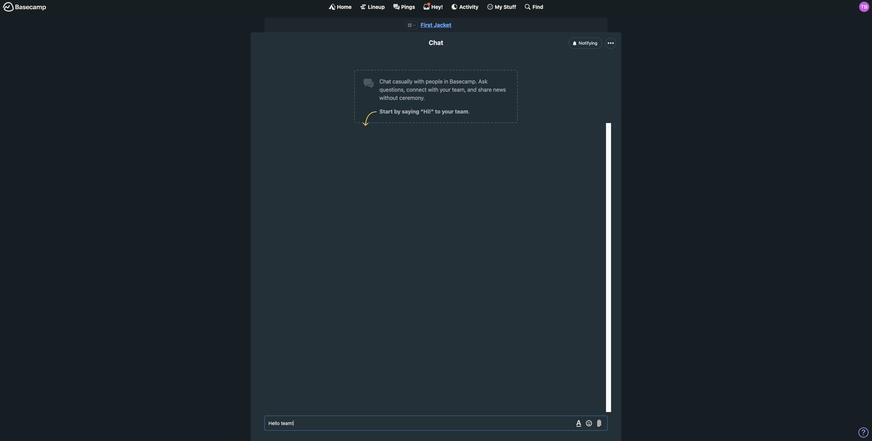 Task type: describe. For each thing, give the bounding box(es) containing it.
lineup link
[[360, 3, 385, 10]]

hello
[[269, 420, 280, 426]]

first
[[421, 22, 433, 28]]

find button
[[525, 3, 544, 10]]

ask
[[479, 79, 488, 85]]

switch accounts image
[[3, 2, 46, 12]]

chat for chat casually with people in basecamp. ask questions, connect with your team, and share news without ceremony.
[[380, 79, 391, 85]]

tyler black image
[[860, 2, 870, 12]]

team!
[[281, 420, 294, 426]]

news
[[493, 87, 506, 93]]

first jacket
[[421, 22, 452, 28]]

0 horizontal spatial with
[[414, 79, 425, 85]]

saying
[[402, 109, 419, 115]]

by
[[394, 109, 401, 115]]

find
[[533, 4, 544, 10]]

basecamp.
[[450, 79, 477, 85]]

lineup
[[368, 4, 385, 10]]

without
[[380, 95, 398, 101]]

to
[[435, 109, 441, 115]]

activity link
[[451, 3, 479, 10]]

1 vertical spatial your
[[442, 109, 454, 115]]

team
[[455, 109, 469, 115]]

1 horizontal spatial with
[[428, 87, 439, 93]]

team,
[[452, 87, 466, 93]]

and
[[468, 87, 477, 93]]

home
[[337, 4, 352, 10]]

chat for chat
[[429, 39, 443, 46]]

jacket
[[434, 22, 452, 28]]

casually
[[393, 79, 413, 85]]



Task type: vqa. For each thing, say whether or not it's contained in the screenshot.
Letting
no



Task type: locate. For each thing, give the bounding box(es) containing it.
start by saying "hi!" to your team .
[[380, 109, 470, 115]]

chat down first jacket link
[[429, 39, 443, 46]]

main element
[[0, 0, 872, 13]]

notifying link
[[569, 38, 603, 49]]

your
[[440, 87, 451, 93], [442, 109, 454, 115]]

1 horizontal spatial chat
[[429, 39, 443, 46]]

questions,
[[380, 87, 405, 93]]

hey! button
[[423, 2, 443, 10]]

0 vertical spatial chat
[[429, 39, 443, 46]]

with down people
[[428, 87, 439, 93]]

people
[[426, 79, 443, 85]]

chat casually with people in basecamp. ask questions, connect with your team, and share news without ceremony.
[[380, 79, 506, 101]]

hello team!
[[269, 420, 294, 426]]

0 horizontal spatial chat
[[380, 79, 391, 85]]

notifying
[[579, 40, 598, 46]]

first jacket link
[[421, 22, 452, 28]]

with up 'connect'
[[414, 79, 425, 85]]

0 vertical spatial with
[[414, 79, 425, 85]]

activity
[[460, 4, 479, 10]]

with
[[414, 79, 425, 85], [428, 87, 439, 93]]

Hello team! text field
[[264, 415, 608, 431]]

chat inside 'chat casually with people in basecamp. ask questions, connect with your team, and share news without ceremony.'
[[380, 79, 391, 85]]

pings
[[401, 4, 415, 10]]

ceremony.
[[399, 95, 425, 101]]

"hi!"
[[421, 109, 434, 115]]

your inside 'chat casually with people in basecamp. ask questions, connect with your team, and share news without ceremony.'
[[440, 87, 451, 93]]

share
[[478, 87, 492, 93]]

stuff
[[504, 4, 516, 10]]

my
[[495, 4, 503, 10]]

connect
[[407, 87, 427, 93]]

my stuff
[[495, 4, 516, 10]]

your right to
[[442, 109, 454, 115]]

chat up questions,
[[380, 79, 391, 85]]

your down "in"
[[440, 87, 451, 93]]

in
[[444, 79, 449, 85]]

1 vertical spatial with
[[428, 87, 439, 93]]

my stuff button
[[487, 3, 516, 10]]

home link
[[329, 3, 352, 10]]

.
[[469, 109, 470, 115]]

start
[[380, 109, 393, 115]]

pings button
[[393, 3, 415, 10]]

chat
[[429, 39, 443, 46], [380, 79, 391, 85]]

hey!
[[432, 4, 443, 10]]

1 vertical spatial chat
[[380, 79, 391, 85]]

0 vertical spatial your
[[440, 87, 451, 93]]



